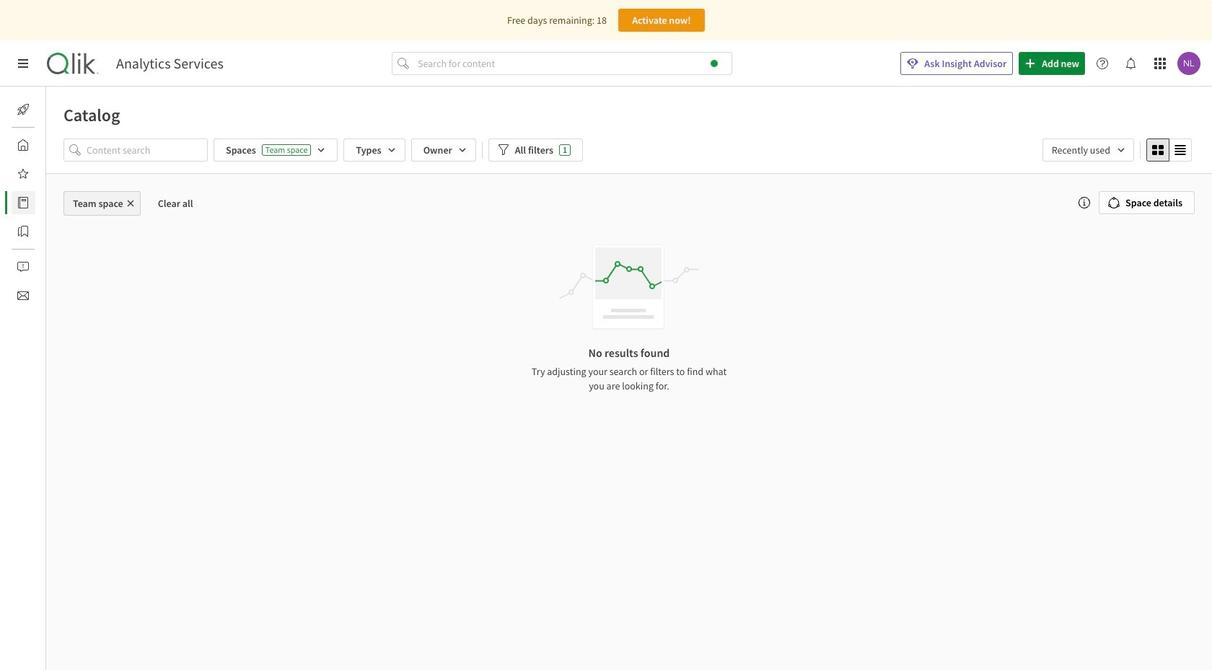 Task type: vqa. For each thing, say whether or not it's contained in the screenshot.
the Collections "image"
yes



Task type: locate. For each thing, give the bounding box(es) containing it.
noah lott image
[[1178, 52, 1201, 75]]

open sidebar menu image
[[17, 58, 29, 69]]

favorites image
[[17, 168, 29, 180]]

None field
[[1042, 139, 1134, 162]]

none field inside filters region
[[1042, 139, 1134, 162]]

getting started image
[[17, 104, 29, 115]]

Content search text field
[[87, 139, 208, 162]]

catalog image
[[17, 197, 29, 209]]

collections image
[[17, 226, 29, 237]]

home badge image
[[711, 60, 718, 67]]

filters region
[[46, 136, 1212, 173]]

switch view group
[[1147, 139, 1192, 162]]

alerts image
[[17, 261, 29, 273]]

tile view image
[[1152, 144, 1164, 156]]

home image
[[17, 139, 29, 151]]



Task type: describe. For each thing, give the bounding box(es) containing it.
navigation pane element
[[0, 92, 46, 313]]

list view image
[[1175, 144, 1186, 156]]

subscriptions image
[[17, 290, 29, 302]]

Search for content text field
[[415, 52, 732, 75]]

analytics services element
[[116, 55, 224, 72]]



